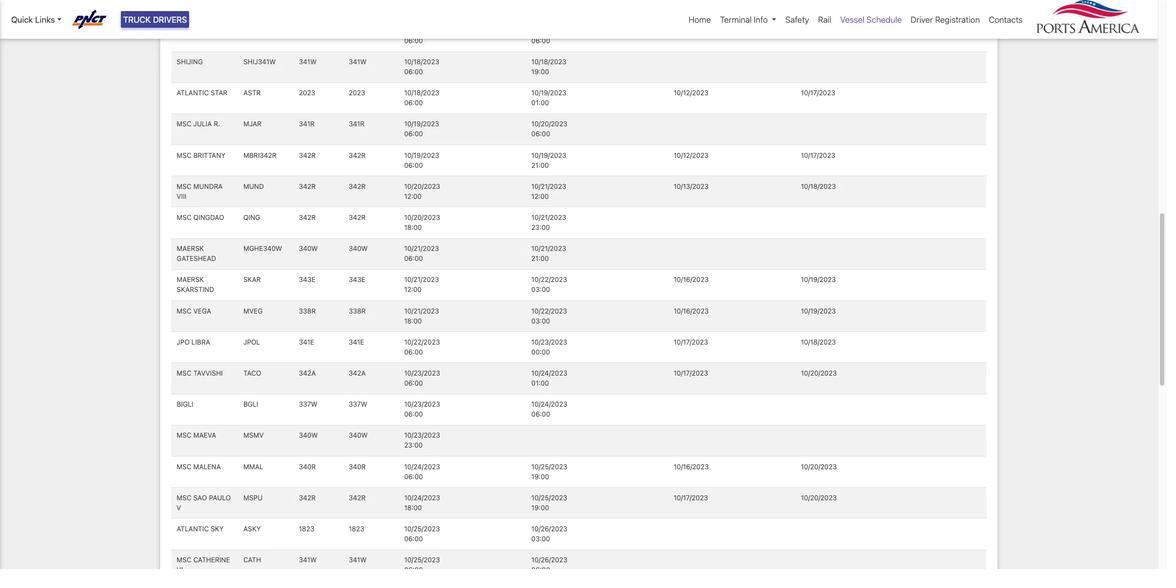 Task type: describe. For each thing, give the bounding box(es) containing it.
shij341w
[[243, 58, 276, 66]]

msc tavvishi
[[177, 369, 223, 378]]

r.
[[214, 120, 220, 128]]

10/23/2023 06:00 for 337w
[[404, 400, 440, 419]]

10/20/2023 12:00
[[404, 182, 440, 201]]

10/26/2023 03:00
[[531, 525, 567, 543]]

10/18/2023 19:00
[[531, 58, 566, 76]]

contacts
[[989, 14, 1023, 24]]

10/25/2023 06:00
[[404, 525, 440, 543]]

1 2023 from the left
[[299, 89, 315, 97]]

10/24/2023 18:00
[[404, 494, 440, 512]]

astr
[[243, 89, 261, 97]]

stella
[[193, 27, 218, 35]]

qing
[[243, 213, 260, 222]]

10/21/2023 down 10/20/2023 18:00
[[404, 245, 439, 253]]

vessel schedule link
[[836, 9, 906, 30]]

2 341e from the left
[[349, 338, 364, 346]]

23:00 for 10/23/2023 23:00
[[404, 442, 423, 450]]

tavvishi
[[193, 369, 223, 378]]

10/21/2023 18:00
[[404, 307, 439, 325]]

06:00 for 1823
[[404, 535, 423, 543]]

10/18/2023 06:00 for 2023
[[404, 89, 439, 107]]

truck drivers
[[123, 14, 187, 24]]

msc for msc catherine vi
[[177, 556, 191, 565]]

msc brittany
[[177, 151, 226, 159]]

msc mundra viii
[[177, 182, 223, 201]]

vessel
[[840, 14, 865, 24]]

shijing
[[177, 58, 203, 66]]

msc malena
[[177, 463, 221, 471]]

msc maeva
[[177, 432, 216, 440]]

paulo
[[209, 494, 231, 502]]

0 horizontal spatial 10/21/2023 12:00
[[404, 276, 439, 294]]

terminal
[[720, 14, 752, 24]]

mundra
[[193, 182, 223, 191]]

12:00 for 10/21/2023 12:00
[[404, 192, 422, 201]]

driver registration
[[911, 14, 980, 24]]

mspu
[[243, 494, 263, 502]]

10/24/2023 down the 00:00
[[531, 369, 567, 378]]

10/21/2023 up 10/22/2023 06:00
[[404, 307, 439, 315]]

rail link
[[814, 9, 836, 30]]

10/23/2023 06:00 for 342a
[[404, 369, 440, 388]]

03:00 for 10/21/2023 12:00
[[531, 286, 550, 294]]

mghe340w
[[243, 245, 282, 253]]

10/22/2023 06:00
[[404, 338, 440, 356]]

10/13/2023
[[674, 182, 709, 191]]

mbri342r
[[243, 151, 277, 159]]

1 340r from the left
[[299, 463, 316, 471]]

10/19/2023 01:00
[[531, 89, 566, 107]]

msc sao paulo v
[[177, 494, 231, 512]]

2 337w from the left
[[349, 400, 367, 409]]

10/26/2023 for 10/26/2023
[[531, 556, 567, 565]]

2 343e from the left
[[349, 276, 365, 284]]

brittany
[[193, 151, 226, 159]]

18:00 for 10/21/2023 18:00
[[404, 317, 422, 325]]

06:00 for 340w
[[404, 255, 423, 263]]

schedule
[[867, 14, 902, 24]]

home link
[[684, 9, 715, 30]]

libra
[[191, 338, 210, 346]]

asky
[[243, 525, 261, 533]]

msc for msc brittany
[[177, 151, 191, 159]]

maeva
[[193, 432, 216, 440]]

maersk for maersk gateshead
[[177, 245, 204, 253]]

10/24/2023 up 10/25/2023 06:00
[[404, 494, 440, 502]]

safety
[[785, 14, 809, 24]]

msc for msc julia r.
[[177, 120, 191, 128]]

atlantic for atlantic star
[[177, 89, 209, 97]]

jpo libra
[[177, 338, 210, 346]]

msc for msc sao paulo v
[[177, 494, 191, 502]]

19:00 for 10/24/2023 06:00
[[531, 473, 549, 481]]

10/18/2023 06:00 for 341w
[[404, 58, 439, 76]]

10/20/2023 18:00
[[404, 213, 440, 232]]

10/23/2023 for 340w
[[404, 432, 440, 440]]

06:00 for 340r
[[404, 473, 423, 481]]

msc vega
[[177, 307, 211, 315]]

10/22/2023 for 10/21/2023 12:00
[[531, 276, 567, 284]]

10/24/2023 01:00
[[531, 369, 567, 388]]

msc qingdao
[[177, 213, 224, 222]]

catherine
[[193, 556, 230, 565]]

12:00 up 10/21/2023 23:00
[[531, 192, 549, 201]]

10/24/2023 down 10/23/2023 23:00
[[404, 463, 440, 471]]

06:00 inside 10/20/2023 06:00
[[531, 130, 550, 138]]

terminal info
[[720, 14, 768, 24]]

msc for msc stella
[[177, 27, 191, 35]]

malena
[[193, 463, 221, 471]]

18:00 for 10/24/2023 18:00
[[404, 504, 422, 512]]

2 2023 from the left
[[349, 89, 365, 97]]

10/21/2023 06:00
[[404, 245, 439, 263]]

21:00 for 10/21/2023 21:00
[[531, 255, 549, 263]]

jpol
[[243, 338, 260, 346]]

jpo
[[177, 338, 190, 346]]

06:00 for 341w
[[404, 68, 423, 76]]

10/25/2023 19:00 for 10/24/2023 06:00
[[531, 463, 567, 481]]

truck
[[123, 14, 151, 24]]

taco
[[243, 369, 261, 378]]

06:00 for 341r
[[404, 130, 423, 138]]

10/23/2023 23:00
[[404, 432, 440, 450]]

msc catherine vi
[[177, 556, 230, 569]]

1 343e from the left
[[299, 276, 315, 284]]

cath
[[243, 556, 261, 565]]

vessel schedule
[[840, 14, 902, 24]]

10/22/2023 03:00 for 10/21/2023 18:00
[[531, 307, 567, 325]]

10/21/2023 23:00
[[531, 213, 566, 232]]

bigli
[[177, 400, 193, 409]]

atlantic sky
[[177, 525, 224, 533]]

msc for msc mundra viii
[[177, 182, 191, 191]]

registration
[[935, 14, 980, 24]]

viii
[[177, 192, 186, 201]]

bgli
[[243, 400, 258, 409]]

msc for msc tavvishi
[[177, 369, 191, 378]]

julia
[[193, 120, 212, 128]]

msc stella
[[177, 27, 218, 35]]

10/21/2023 down 10/21/2023 23:00
[[531, 245, 566, 253]]



Task type: vqa. For each thing, say whether or not it's contained in the screenshot.


Task type: locate. For each thing, give the bounding box(es) containing it.
10/22/2023 down 10/21/2023 18:00
[[404, 338, 440, 346]]

2 19:00 from the top
[[531, 473, 549, 481]]

10/23/2023 for 337w
[[404, 400, 440, 409]]

10/23/2023 00:00
[[531, 338, 567, 356]]

0 vertical spatial 10/21/2023 12:00
[[531, 182, 566, 201]]

msc for msc malena
[[177, 463, 191, 471]]

msc left vega
[[177, 307, 191, 315]]

mveg
[[243, 307, 263, 315]]

10/19/2023 06:00
[[404, 120, 439, 138], [404, 151, 439, 169]]

1 vertical spatial 03:00
[[531, 317, 550, 325]]

msc down viii
[[177, 213, 191, 222]]

21:00 inside 10/19/2023 21:00
[[531, 161, 549, 169]]

1 10/26/2023 from the top
[[531, 525, 567, 533]]

msc for msc maeva
[[177, 432, 191, 440]]

10/25/2023 19:00
[[531, 463, 567, 481], [531, 494, 567, 512]]

driver
[[911, 14, 933, 24]]

skarstind
[[177, 286, 214, 294]]

msmv
[[243, 432, 264, 440]]

atlantic for atlantic sky
[[177, 525, 209, 533]]

1 vertical spatial 23:00
[[404, 442, 423, 450]]

1 horizontal spatial 1823
[[349, 525, 364, 533]]

10/25/2023 19:00 for 10/24/2023 18:00
[[531, 494, 567, 512]]

0 vertical spatial 01:00
[[531, 99, 549, 107]]

18:00 inside 10/20/2023 18:00
[[404, 223, 422, 232]]

qingdao
[[193, 213, 224, 222]]

maersk up the gateshead
[[177, 245, 204, 253]]

1 vertical spatial 10/12/2023
[[674, 151, 708, 159]]

1 horizontal spatial 10/21/2023 12:00
[[531, 182, 566, 201]]

10/26/2023
[[531, 525, 567, 533], [531, 556, 567, 565]]

msc down "drivers"
[[177, 27, 191, 35]]

1 horizontal spatial 340r
[[349, 463, 366, 471]]

1 horizontal spatial 342a
[[349, 369, 366, 378]]

10/16/2023 for 10/21/2023 12:00
[[674, 276, 709, 284]]

21:00 down 10/21/2023 23:00
[[531, 255, 549, 263]]

0 vertical spatial 10/19/2023 06:00
[[404, 120, 439, 138]]

1 1823 from the left
[[299, 525, 314, 533]]

10/26/2023 for 10/26/2023 03:00
[[531, 525, 567, 533]]

1 01:00 from the top
[[531, 99, 549, 107]]

8 msc from the top
[[177, 432, 191, 440]]

mmal
[[243, 463, 263, 471]]

2 18:00 from the top
[[404, 317, 422, 325]]

2 atlantic from the top
[[177, 525, 209, 533]]

0 horizontal spatial 342a
[[299, 369, 316, 378]]

18:00 up 10/22/2023 06:00
[[404, 317, 422, 325]]

5 msc from the top
[[177, 213, 191, 222]]

1 horizontal spatial 343e
[[349, 276, 365, 284]]

1 21:00 from the top
[[531, 161, 549, 169]]

1 18:00 from the top
[[404, 223, 422, 232]]

1 10/19/2023 06:00 from the top
[[404, 120, 439, 138]]

01:00 inside 10/24/2023 01:00
[[531, 379, 549, 388]]

2 01:00 from the top
[[531, 379, 549, 388]]

0 vertical spatial atlantic
[[177, 89, 209, 97]]

gateshead
[[177, 255, 216, 263]]

21:00 for 10/19/2023 21:00
[[531, 161, 549, 169]]

maersk for maersk skarstind
[[177, 276, 204, 284]]

msc left maeva
[[177, 432, 191, 440]]

06:00 inside 10/25/2023 06:00
[[404, 535, 423, 543]]

0 vertical spatial 19:00
[[531, 68, 549, 76]]

sky
[[211, 525, 224, 533]]

1 vertical spatial 10/26/2023
[[531, 556, 567, 565]]

1 03:00 from the top
[[531, 286, 550, 294]]

skar
[[243, 276, 261, 284]]

0 vertical spatial 03:00
[[531, 286, 550, 294]]

10/22/2023 for 10/21/2023 18:00
[[531, 307, 567, 315]]

1 338r from the left
[[299, 307, 316, 315]]

23:00 inside 10/21/2023 23:00
[[531, 223, 550, 232]]

10/18/2023
[[404, 58, 439, 66], [531, 58, 566, 66], [404, 89, 439, 97], [801, 182, 836, 191], [801, 338, 836, 346]]

0 horizontal spatial 2023
[[299, 89, 315, 97]]

msc left tavvishi
[[177, 369, 191, 378]]

3 18:00 from the top
[[404, 504, 422, 512]]

1 19:00 from the top
[[531, 68, 549, 76]]

10/19/2023 06:00 for 341r
[[404, 120, 439, 138]]

1 horizontal spatial 337w
[[349, 400, 367, 409]]

atlantic
[[177, 89, 209, 97], [177, 525, 209, 533]]

quick links link
[[11, 13, 61, 26]]

safety link
[[781, 9, 814, 30]]

maersk skarstind
[[177, 276, 214, 294]]

msc up vi
[[177, 556, 191, 565]]

msc
[[177, 27, 191, 35], [177, 120, 191, 128], [177, 151, 191, 159], [177, 182, 191, 191], [177, 213, 191, 222], [177, 307, 191, 315], [177, 369, 191, 378], [177, 432, 191, 440], [177, 463, 191, 471], [177, 494, 191, 502], [177, 556, 191, 565]]

10/21/2023 up 10/21/2023 21:00
[[531, 213, 566, 222]]

10/22/2023 down 10/21/2023 21:00
[[531, 276, 567, 284]]

342r
[[299, 151, 316, 159], [349, 151, 366, 159], [299, 182, 316, 191], [349, 182, 366, 191], [299, 213, 316, 222], [349, 213, 366, 222], [299, 494, 316, 502], [349, 494, 366, 502]]

06:00 for 342r
[[404, 161, 423, 169]]

03:00 for 10/21/2023 18:00
[[531, 317, 550, 325]]

truck drivers link
[[121, 11, 189, 28]]

01:00 for 10/19/2023 01:00
[[531, 99, 549, 107]]

12:00 for 10/22/2023 03:00
[[404, 286, 422, 294]]

0 vertical spatial maersk
[[177, 245, 204, 253]]

21:00 down 10/20/2023 06:00 in the left top of the page
[[531, 161, 549, 169]]

01:00
[[531, 99, 549, 107], [531, 379, 549, 388]]

1 vertical spatial 10/22/2023
[[531, 307, 567, 315]]

10/22/2023 up '10/23/2023 00:00'
[[531, 307, 567, 315]]

driver registration link
[[906, 9, 984, 30]]

1 vertical spatial atlantic
[[177, 525, 209, 533]]

3 19:00 from the top
[[531, 504, 549, 512]]

msc for msc vega
[[177, 307, 191, 315]]

10/21/2023
[[531, 182, 566, 191], [531, 213, 566, 222], [404, 245, 439, 253], [531, 245, 566, 253], [404, 276, 439, 284], [404, 307, 439, 315]]

01:00 up 10/20/2023 06:00 in the left top of the page
[[531, 99, 549, 107]]

341e
[[299, 338, 314, 346], [349, 338, 364, 346]]

maersk
[[177, 245, 204, 253], [177, 276, 204, 284]]

2 10/25/2023 19:00 from the top
[[531, 494, 567, 512]]

2 vertical spatial 18:00
[[404, 504, 422, 512]]

18:00 up 10/25/2023 06:00
[[404, 504, 422, 512]]

1 vertical spatial 21:00
[[531, 255, 549, 263]]

sao
[[193, 494, 207, 502]]

maersk gateshead
[[177, 245, 216, 263]]

mund
[[243, 182, 264, 191]]

10/23/2023 06:00 down 10/22/2023 06:00
[[404, 369, 440, 388]]

mjar
[[243, 120, 262, 128]]

12:00 up 10/20/2023 18:00
[[404, 192, 422, 201]]

06:00 for 2023
[[404, 99, 423, 107]]

1 horizontal spatial 10/24/2023 06:00
[[531, 400, 567, 419]]

3 03:00 from the top
[[531, 535, 550, 543]]

10/21/2023 12:00 up 10/21/2023 23:00
[[531, 182, 566, 201]]

home
[[689, 14, 711, 24]]

terminal info link
[[715, 9, 781, 30]]

2 vertical spatial 19:00
[[531, 504, 549, 512]]

10 msc from the top
[[177, 494, 191, 502]]

10/21/2023 12:00 up 10/21/2023 18:00
[[404, 276, 439, 294]]

1 vertical spatial 10/23/2023 06:00
[[404, 400, 440, 419]]

1 10/18/2023 06:00 from the top
[[404, 58, 439, 76]]

rail
[[818, 14, 831, 24]]

2 vertical spatial 03:00
[[531, 535, 550, 543]]

2 10/18/2023 06:00 from the top
[[404, 89, 439, 107]]

10/23/2023 06:00
[[404, 369, 440, 388], [404, 400, 440, 419]]

2 vertical spatial 10/22/2023
[[404, 338, 440, 346]]

atlantic left sky
[[177, 525, 209, 533]]

10/20/2023 06:00
[[531, 120, 567, 138]]

2 10/19/2023 06:00 from the top
[[404, 151, 439, 169]]

9 msc from the top
[[177, 463, 191, 471]]

10/19/2023 21:00
[[531, 151, 566, 169]]

0 vertical spatial 10/26/2023
[[531, 525, 567, 533]]

12:00
[[404, 192, 422, 201], [531, 192, 549, 201], [404, 286, 422, 294]]

2 338r from the left
[[349, 307, 366, 315]]

10/19/2023 06:00 for 342r
[[404, 151, 439, 169]]

03:00 for 10/25/2023 06:00
[[531, 535, 550, 543]]

1 horizontal spatial 2023
[[349, 89, 365, 97]]

21:00 inside 10/21/2023 21:00
[[531, 255, 549, 263]]

10/19/2023
[[531, 89, 566, 97], [404, 120, 439, 128], [404, 151, 439, 159], [531, 151, 566, 159], [801, 276, 836, 284], [801, 307, 836, 315]]

10/12/2023 for 10/19/2023 01:00
[[674, 89, 708, 97]]

0 horizontal spatial 1823
[[299, 525, 314, 533]]

06:00 for 341e
[[404, 348, 423, 356]]

10/25/2023
[[531, 463, 567, 471], [531, 494, 567, 502], [404, 525, 440, 533], [404, 556, 440, 565]]

1 10/12/2023 from the top
[[674, 89, 708, 97]]

links
[[35, 14, 55, 24]]

340w
[[299, 245, 318, 253], [349, 245, 368, 253], [299, 432, 318, 440], [349, 432, 368, 440]]

10/12/2023 for 10/19/2023 21:00
[[674, 151, 708, 159]]

star
[[211, 89, 227, 97]]

10/17/2023 for 10/23/2023
[[674, 338, 708, 346]]

1 341e from the left
[[299, 338, 314, 346]]

01:00 down the 00:00
[[531, 379, 549, 388]]

contacts link
[[984, 9, 1027, 30]]

0 vertical spatial 10/22/2023 03:00
[[531, 276, 567, 294]]

msc left 'malena'
[[177, 463, 191, 471]]

342a
[[299, 369, 316, 378], [349, 369, 366, 378]]

11 msc from the top
[[177, 556, 191, 565]]

18:00
[[404, 223, 422, 232], [404, 317, 422, 325], [404, 504, 422, 512]]

03:00 inside 10/26/2023 03:00
[[531, 535, 550, 543]]

10/17/2023
[[801, 89, 835, 97], [801, 151, 835, 159], [674, 338, 708, 346], [674, 369, 708, 378], [674, 494, 708, 502]]

00:00
[[531, 348, 550, 356]]

msc up viii
[[177, 182, 191, 191]]

10/22/2023 03:00 for 10/21/2023 12:00
[[531, 276, 567, 294]]

0 horizontal spatial 10/24/2023 06:00
[[404, 463, 440, 481]]

1 vertical spatial 19:00
[[531, 473, 549, 481]]

1 horizontal spatial 23:00
[[531, 223, 550, 232]]

drivers
[[153, 14, 187, 24]]

10/23/2023 06:00 up 10/23/2023 23:00
[[404, 400, 440, 419]]

atlantic star
[[177, 89, 227, 97]]

10/22/2023 03:00 up '10/23/2023 00:00'
[[531, 307, 567, 325]]

vi
[[177, 566, 183, 569]]

10/12/2023
[[674, 89, 708, 97], [674, 151, 708, 159]]

msc julia r.
[[177, 120, 220, 128]]

10/21/2023 21:00
[[531, 245, 566, 263]]

10/22/2023 03:00 down 10/21/2023 21:00
[[531, 276, 567, 294]]

1 vertical spatial 10/21/2023 12:00
[[404, 276, 439, 294]]

msc inside msc catherine vi
[[177, 556, 191, 565]]

6 msc from the top
[[177, 307, 191, 315]]

info
[[754, 14, 768, 24]]

12:00 inside 10/20/2023 12:00
[[404, 192, 422, 201]]

1 341r from the left
[[299, 120, 315, 128]]

10/24/2023 down 10/24/2023 01:00
[[531, 400, 567, 409]]

2 340r from the left
[[349, 463, 366, 471]]

19:00 for 10/24/2023 18:00
[[531, 504, 549, 512]]

340r
[[299, 463, 316, 471], [349, 463, 366, 471]]

19:00 inside 10/18/2023 19:00
[[531, 68, 549, 76]]

0 horizontal spatial 341r
[[299, 120, 315, 128]]

1 vertical spatial 10/25/2023 19:00
[[531, 494, 567, 512]]

vega
[[193, 307, 211, 315]]

2 342a from the left
[[349, 369, 366, 378]]

1 vertical spatial 01:00
[[531, 379, 549, 388]]

0 vertical spatial 10/23/2023 06:00
[[404, 369, 440, 388]]

0 horizontal spatial 338r
[[299, 307, 316, 315]]

msc left brittany
[[177, 151, 191, 159]]

23:00 for 10/21/2023 23:00
[[531, 223, 550, 232]]

1 maersk from the top
[[177, 245, 204, 253]]

atlantic left star
[[177, 89, 209, 97]]

4 msc from the top
[[177, 182, 191, 191]]

10/23/2023 for 342a
[[404, 369, 440, 378]]

1 atlantic from the top
[[177, 89, 209, 97]]

1 vertical spatial 10/18/2023 06:00
[[404, 89, 439, 107]]

10/16/2023
[[801, 27, 836, 35], [674, 276, 709, 284], [674, 307, 709, 315], [674, 463, 709, 471]]

10/21/2023 down 10/19/2023 21:00
[[531, 182, 566, 191]]

2 maersk from the top
[[177, 276, 204, 284]]

01:00 for 10/24/2023 01:00
[[531, 379, 549, 388]]

1 337w from the left
[[299, 400, 317, 409]]

06:00 inside 10/22/2023 06:00
[[404, 348, 423, 356]]

12:00 up 10/21/2023 18:00
[[404, 286, 422, 294]]

msc up v
[[177, 494, 191, 502]]

msc inside msc mundra viii
[[177, 182, 191, 191]]

10/18/2023 06:00
[[404, 58, 439, 76], [404, 89, 439, 107]]

341r
[[299, 120, 315, 128], [349, 120, 365, 128]]

10/24/2023 06:00 down 10/24/2023 01:00
[[531, 400, 567, 419]]

0 vertical spatial 21:00
[[531, 161, 549, 169]]

0 horizontal spatial 337w
[[299, 400, 317, 409]]

10/24/2023 06:00
[[531, 400, 567, 419], [404, 463, 440, 481]]

maersk inside maersk skarstind
[[177, 276, 204, 284]]

7 msc from the top
[[177, 369, 191, 378]]

1 horizontal spatial 341r
[[349, 120, 365, 128]]

06:00 inside 10/21/2023 06:00
[[404, 255, 423, 263]]

1 10/22/2023 03:00 from the top
[[531, 276, 567, 294]]

0 vertical spatial 18:00
[[404, 223, 422, 232]]

v
[[177, 504, 181, 512]]

10/24/2023 06:00 up 10/24/2023 18:00
[[404, 463, 440, 481]]

2 10/23/2023 06:00 from the top
[[404, 400, 440, 419]]

1 10/23/2023 06:00 from the top
[[404, 369, 440, 388]]

2 1823 from the left
[[349, 525, 364, 533]]

10/16/2023 for 10/24/2023 06:00
[[674, 463, 709, 471]]

23:00
[[531, 223, 550, 232], [404, 442, 423, 450]]

2 10/26/2023 from the top
[[531, 556, 567, 565]]

18:00 for 10/20/2023 18:00
[[404, 223, 422, 232]]

19:00 for 10/18/2023 06:00
[[531, 68, 549, 76]]

0 horizontal spatial 340r
[[299, 463, 316, 471]]

0 vertical spatial 10/22/2023
[[531, 276, 567, 284]]

2 10/22/2023 03:00 from the top
[[531, 307, 567, 325]]

msc left julia
[[177, 120, 191, 128]]

1 vertical spatial 10/22/2023 03:00
[[531, 307, 567, 325]]

2 10/12/2023 from the top
[[674, 151, 708, 159]]

01:00 inside 10/19/2023 01:00
[[531, 99, 549, 107]]

10/11/2023
[[674, 27, 708, 35]]

19:00
[[531, 68, 549, 76], [531, 473, 549, 481], [531, 504, 549, 512]]

0 vertical spatial 10/12/2023
[[674, 89, 708, 97]]

10/20/2023
[[531, 120, 567, 128], [404, 182, 440, 191], [404, 213, 440, 222], [801, 369, 837, 378], [801, 463, 837, 471], [801, 494, 837, 502]]

10/21/2023 down 10/21/2023 06:00
[[404, 276, 439, 284]]

10/24/2023
[[531, 369, 567, 378], [531, 400, 567, 409], [404, 463, 440, 471], [404, 494, 440, 502]]

msc inside msc sao paulo v
[[177, 494, 191, 502]]

2 21:00 from the top
[[531, 255, 549, 263]]

1 vertical spatial 10/19/2023 06:00
[[404, 151, 439, 169]]

maersk inside 'maersk gateshead'
[[177, 245, 204, 253]]

1 msc from the top
[[177, 27, 191, 35]]

quick
[[11, 14, 33, 24]]

1 342a from the left
[[299, 369, 316, 378]]

06:00 for 342a
[[404, 379, 423, 388]]

343e
[[299, 276, 315, 284], [349, 276, 365, 284]]

06:00
[[404, 37, 423, 45], [531, 37, 550, 45], [404, 68, 423, 76], [404, 99, 423, 107], [404, 130, 423, 138], [531, 130, 550, 138], [404, 161, 423, 169], [404, 255, 423, 263], [404, 348, 423, 356], [404, 379, 423, 388], [404, 410, 423, 419], [531, 410, 550, 419], [404, 473, 423, 481], [404, 535, 423, 543]]

3 msc from the top
[[177, 151, 191, 159]]

10/17/2023 for 10/25/2023
[[674, 494, 708, 502]]

1 horizontal spatial 338r
[[349, 307, 366, 315]]

21:00
[[531, 161, 549, 169], [531, 255, 549, 263]]

18:00 inside 10/24/2023 18:00
[[404, 504, 422, 512]]

1 10/25/2023 19:00 from the top
[[531, 463, 567, 481]]

1 vertical spatial maersk
[[177, 276, 204, 284]]

23:00 inside 10/23/2023 23:00
[[404, 442, 423, 450]]

1 vertical spatial 18:00
[[404, 317, 422, 325]]

0 vertical spatial 23:00
[[531, 223, 550, 232]]

0 horizontal spatial 343e
[[299, 276, 315, 284]]

msc for msc qingdao
[[177, 213, 191, 222]]

18:00 inside 10/21/2023 18:00
[[404, 317, 422, 325]]

0 vertical spatial 10/18/2023 06:00
[[404, 58, 439, 76]]

0 horizontal spatial 341e
[[299, 338, 314, 346]]

0 horizontal spatial 23:00
[[404, 442, 423, 450]]

18:00 up 10/21/2023 06:00
[[404, 223, 422, 232]]

2 341r from the left
[[349, 120, 365, 128]]

10/17/2023 for 10/24/2023
[[674, 369, 708, 378]]

maersk up skarstind
[[177, 276, 204, 284]]

0 vertical spatial 10/24/2023 06:00
[[531, 400, 567, 419]]

1 vertical spatial 10/24/2023 06:00
[[404, 463, 440, 481]]

1 horizontal spatial 341e
[[349, 338, 364, 346]]

2 03:00 from the top
[[531, 317, 550, 325]]

0 vertical spatial 10/25/2023 19:00
[[531, 463, 567, 481]]

06:00 for 337w
[[404, 410, 423, 419]]

2 msc from the top
[[177, 120, 191, 128]]

10/16/2023 for 10/21/2023 18:00
[[674, 307, 709, 315]]

quick links
[[11, 14, 55, 24]]



